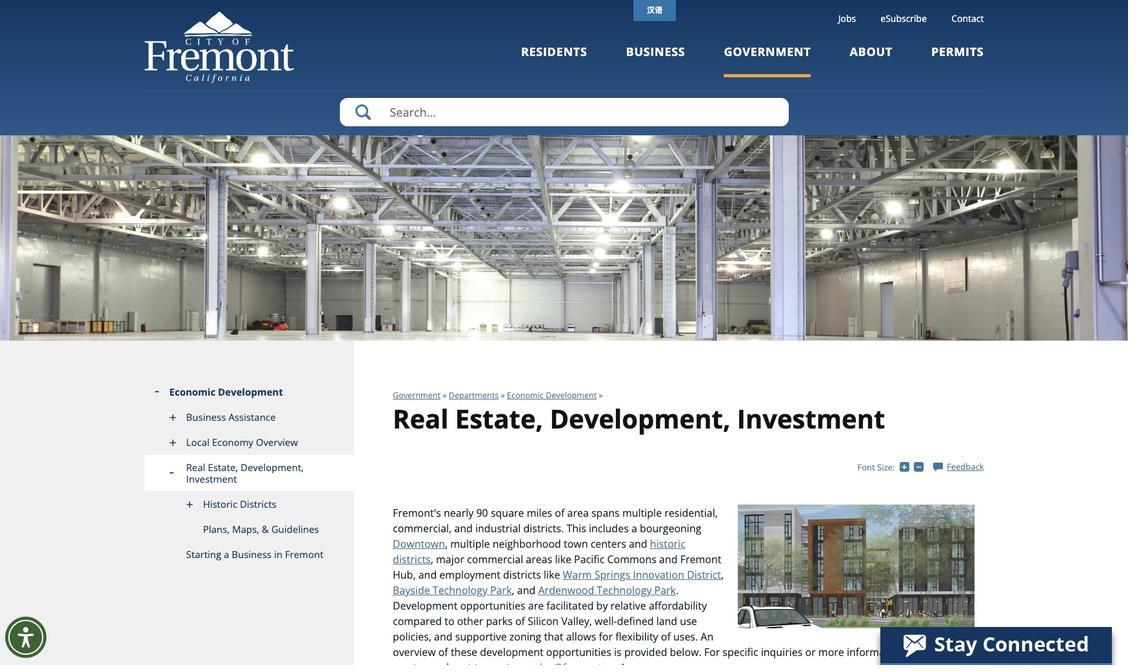 Task type: describe. For each thing, give the bounding box(es) containing it.
of inside fremont's nearly 90 square miles of area spans multiple residential, commercial, and industrial districts. this includes a bourgeoning downtown , multiple neighborhood town centers and
[[555, 506, 565, 520]]

flexibility
[[616, 630, 658, 644]]

2 technology from the left
[[597, 584, 652, 598]]

areas
[[526, 553, 552, 567]]

districts inside historic districts
[[393, 553, 431, 567]]

warm springs innovation district link
[[563, 568, 721, 582]]

0 vertical spatial like
[[555, 553, 571, 567]]

economy
[[212, 436, 253, 449]]

of up reach
[[438, 646, 448, 660]]

government for government
[[724, 44, 811, 59]]

overview
[[393, 646, 436, 660]]

springs
[[595, 568, 630, 582]]

local
[[186, 436, 209, 449]]

- link
[[914, 461, 926, 473]]

historic districts link
[[144, 492, 354, 517]]

and down historic
[[659, 553, 678, 567]]

90
[[476, 506, 488, 520]]

business link
[[626, 44, 685, 77]]

0 horizontal spatial to
[[413, 661, 423, 666]]

we
[[907, 646, 920, 660]]

bayside
[[393, 584, 430, 598]]

commons
[[607, 553, 657, 567]]

real estate, development, investment
[[186, 461, 304, 486]]

font size:
[[858, 462, 895, 473]]

at
[[501, 661, 510, 666]]

is
[[614, 646, 622, 660]]

1 vertical spatial like
[[544, 568, 560, 582]]

information
[[847, 646, 904, 660]]

2 horizontal spatial to
[[474, 661, 484, 666]]

includes
[[589, 522, 629, 536]]

business assistance
[[186, 411, 276, 424]]

, inside ', major commercial areas like pacific commons and fremont hub, and employment districts like'
[[431, 553, 433, 567]]

real inside real estate, development, investment
[[186, 461, 205, 474]]

font size: link
[[858, 462, 895, 473]]

development, inside government » departments » economic development real estate, development, investment
[[550, 401, 730, 437]]

and up commons at bottom right
[[629, 537, 647, 551]]

warm
[[563, 568, 592, 582]]

well-
[[595, 615, 617, 629]]

jobs link
[[838, 12, 856, 25]]

square
[[491, 506, 524, 520]]

economic inside "economic development" link
[[169, 386, 216, 399]]

us
[[487, 661, 498, 666]]

1 vertical spatial a
[[224, 548, 229, 561]]

esubscribe link
[[881, 12, 927, 25]]

commercial,
[[393, 522, 452, 536]]

about
[[850, 44, 893, 59]]

maps,
[[232, 523, 259, 536]]

residential,
[[665, 506, 718, 520]]

ardenwood technology park link
[[538, 584, 676, 598]]

reach
[[426, 661, 453, 666]]

development
[[480, 646, 544, 660]]

, inside fremont's nearly 90 square miles of area spans multiple residential, commercial, and industrial districts. this includes a bourgeoning downtown , multiple neighborhood town centers and
[[445, 537, 448, 551]]

commercial
[[467, 553, 523, 567]]

and inside "warm springs innovation district , bayside technology park , and ardenwood technology park"
[[517, 584, 536, 598]]

feedback link
[[933, 461, 984, 473]]

downtown link
[[393, 537, 445, 551]]

starting a business in fremont
[[186, 548, 324, 561]]

&
[[262, 523, 269, 536]]

stay connected image
[[881, 628, 1111, 664]]

facilitated
[[547, 599, 594, 613]]

for
[[704, 646, 720, 660]]

industrial
[[475, 522, 521, 536]]

provided
[[624, 646, 667, 660]]

size:
[[877, 462, 895, 473]]

bourgeoning
[[640, 522, 701, 536]]

inquiries
[[761, 646, 803, 660]]

fremont inside ', major commercial areas like pacific commons and fremont hub, and employment districts like'
[[680, 553, 721, 567]]

these
[[451, 646, 477, 660]]

districts inside ', major commercial areas like pacific commons and fremont hub, and employment districts like'
[[503, 568, 541, 582]]

and down nearly
[[454, 522, 473, 536]]

specific
[[723, 646, 758, 660]]

business for business
[[626, 44, 685, 59]]

government » departments » economic development real estate, development, investment
[[393, 390, 885, 437]]

affordability
[[649, 599, 707, 613]]

development inside government » departments » economic development real estate, development, investment
[[546, 390, 597, 401]]

parks
[[486, 615, 513, 629]]

of up zoning
[[515, 615, 525, 629]]

estate, inside real estate, development, investment
[[208, 461, 238, 474]]

about link
[[850, 44, 893, 77]]

economic inside government » departments » economic development real estate, development, investment
[[507, 390, 544, 401]]

2 park from the left
[[654, 584, 676, 598]]

contact
[[952, 12, 984, 25]]

local economy overview link
[[144, 430, 354, 455]]

esubscribe
[[881, 12, 927, 25]]

relative
[[611, 599, 646, 613]]

local economy overview
[[186, 436, 298, 449]]

or
[[805, 646, 816, 660]]

font
[[858, 462, 875, 473]]

uses.
[[673, 630, 698, 644]]

allows
[[566, 630, 596, 644]]

. development opportunities are facilitated by relative affordability compared to other parks of silicon valley, well-defined land use policies, and supportive zoning that allows for flexibility of uses. an overview of these development opportunities is provided below. for specific inquiries or more information we encourage you to reach out to us at
[[393, 584, 974, 666]]



Task type: vqa. For each thing, say whether or not it's contained in the screenshot.
first County from the right
no



Task type: locate. For each thing, give the bounding box(es) containing it.
0 horizontal spatial real
[[186, 461, 205, 474]]

district
[[687, 568, 721, 582]]

0 horizontal spatial economic
[[169, 386, 216, 399]]

more
[[818, 646, 844, 660]]

development inside "economic development" link
[[218, 386, 283, 399]]

innovation
[[633, 568, 684, 582]]

1 vertical spatial business
[[186, 411, 226, 424]]

districts down downtown
[[393, 553, 431, 567]]

1 horizontal spatial to
[[445, 615, 455, 629]]

multiple
[[622, 506, 662, 520], [450, 537, 490, 551]]

» left departments link
[[443, 390, 447, 401]]

1 vertical spatial investment
[[186, 473, 237, 486]]

1 horizontal spatial real
[[393, 401, 449, 437]]

fremont up district
[[680, 553, 721, 567]]

0 vertical spatial real
[[393, 401, 449, 437]]

real left departments link
[[393, 401, 449, 437]]

0 horizontal spatial government link
[[393, 390, 441, 401]]

1 vertical spatial development,
[[241, 461, 304, 474]]

and up "are"
[[517, 584, 536, 598]]

economic
[[169, 386, 216, 399], [507, 390, 544, 401]]

0 horizontal spatial a
[[224, 548, 229, 561]]

estate,
[[455, 401, 543, 437], [208, 461, 238, 474]]

rendering of bay rock development buildings, with greenery and a white car in the foreground image
[[738, 505, 974, 629]]

economic development
[[169, 386, 283, 399]]

technology
[[433, 584, 488, 598], [597, 584, 652, 598]]

miles
[[527, 506, 552, 520]]

estate, inside government » departments » economic development real estate, development, investment
[[455, 401, 543, 437]]

to down overview
[[413, 661, 423, 666]]

out
[[456, 661, 472, 666]]

1 horizontal spatial technology
[[597, 584, 652, 598]]

investment inside government » departments » economic development real estate, development, investment
[[737, 401, 885, 437]]

opportunities
[[460, 599, 525, 613], [546, 646, 611, 660]]

and up these
[[434, 630, 453, 644]]

0 vertical spatial estate,
[[455, 401, 543, 437]]

1 horizontal spatial estate,
[[455, 401, 543, 437]]

bayside technology park link
[[393, 584, 512, 598]]

historic
[[203, 498, 237, 511]]

development inside the . development opportunities are facilitated by relative affordability compared to other parks of silicon valley, well-defined land use policies, and supportive zoning that allows for flexibility of uses. an overview of these development opportunities is provided below. for specific inquiries or more information we encourage you to reach out to us at
[[393, 599, 458, 613]]

use
[[680, 615, 697, 629]]

supportive
[[455, 630, 507, 644]]

below.
[[670, 646, 702, 660]]

that
[[544, 630, 564, 644]]

, major commercial areas like pacific commons and fremont hub, and employment districts like
[[393, 553, 721, 582]]

residents
[[521, 44, 587, 59]]

an
[[701, 630, 714, 644]]

1 vertical spatial opportunities
[[546, 646, 611, 660]]

1 horizontal spatial development
[[393, 599, 458, 613]]

business for business assistance
[[186, 411, 226, 424]]

assistance
[[228, 411, 276, 424]]

a inside fremont's nearly 90 square miles of area spans multiple residential, commercial, and industrial districts. this includes a bourgeoning downtown , multiple neighborhood town centers and
[[631, 522, 637, 536]]

neighborhood
[[493, 537, 561, 551]]

multiple up bourgeoning
[[622, 506, 662, 520]]

government inside government » departments » economic development real estate, development, investment
[[393, 390, 441, 401]]

.
[[676, 584, 679, 598]]

districts down areas
[[503, 568, 541, 582]]

policies,
[[393, 630, 432, 644]]

0 horizontal spatial technology
[[433, 584, 488, 598]]

a right the includes
[[631, 522, 637, 536]]

investment inside real estate, development, investment
[[186, 473, 237, 486]]

centers
[[591, 537, 626, 551]]

technology down 'employment' in the bottom of the page
[[433, 584, 488, 598]]

to
[[445, 615, 455, 629], [413, 661, 423, 666], [474, 661, 484, 666]]

overview
[[256, 436, 298, 449]]

2 horizontal spatial development
[[546, 390, 597, 401]]

valley,
[[561, 615, 592, 629]]

government
[[724, 44, 811, 59], [393, 390, 441, 401]]

of down land
[[661, 630, 671, 644]]

real inside government » departments » economic development real estate, development, investment
[[393, 401, 449, 437]]

ardenwood
[[538, 584, 594, 598]]

1 horizontal spatial government
[[724, 44, 811, 59]]

silicon
[[528, 615, 559, 629]]

a
[[631, 522, 637, 536], [224, 548, 229, 561]]

pacific
[[574, 553, 605, 567]]

0 horizontal spatial investment
[[186, 473, 237, 486]]

0 horizontal spatial estate,
[[208, 461, 238, 474]]

of
[[555, 506, 565, 520], [515, 615, 525, 629], [661, 630, 671, 644], [438, 646, 448, 660]]

0 vertical spatial multiple
[[622, 506, 662, 520]]

+ link
[[900, 461, 914, 473]]

1 vertical spatial government link
[[393, 390, 441, 401]]

business assistance link
[[144, 405, 354, 430]]

1 » from the left
[[443, 390, 447, 401]]

you
[[393, 661, 411, 666]]

1 horizontal spatial investment
[[737, 401, 885, 437]]

this
[[567, 522, 586, 536]]

permits link
[[931, 44, 984, 77]]

districts.
[[523, 522, 564, 536]]

1 horizontal spatial business
[[232, 548, 272, 561]]

0 vertical spatial investment
[[737, 401, 885, 437]]

0 horizontal spatial government
[[393, 390, 441, 401]]

compared
[[393, 615, 442, 629]]

employment
[[440, 568, 501, 582]]

1 horizontal spatial opportunities
[[546, 646, 611, 660]]

major
[[436, 553, 464, 567]]

opportunities down allows
[[546, 646, 611, 660]]

development, inside real estate, development, investment
[[241, 461, 304, 474]]

development,
[[550, 401, 730, 437], [241, 461, 304, 474]]

government for government » departments » economic development real estate, development, investment
[[393, 390, 441, 401]]

1 park from the left
[[490, 584, 512, 598]]

starting
[[186, 548, 221, 561]]

guidelines
[[271, 523, 319, 536]]

development for economic
[[218, 386, 283, 399]]

park down the innovation
[[654, 584, 676, 598]]

»
[[443, 390, 447, 401], [501, 390, 505, 401]]

0 horizontal spatial multiple
[[450, 537, 490, 551]]

0 horizontal spatial fremont
[[285, 548, 324, 561]]

and inside the . development opportunities are facilitated by relative affordability compared to other parks of silicon valley, well-defined land use policies, and supportive zoning that allows for flexibility of uses. an overview of these development opportunities is provided below. for specific inquiries or more information we encourage you to reach out to us at
[[434, 630, 453, 644]]

0 horizontal spatial park
[[490, 584, 512, 598]]

1 horizontal spatial economic
[[507, 390, 544, 401]]

historic districts link
[[393, 537, 686, 567]]

0 horizontal spatial development,
[[241, 461, 304, 474]]

feedback
[[947, 461, 984, 473]]

a right starting
[[224, 548, 229, 561]]

development
[[218, 386, 283, 399], [546, 390, 597, 401], [393, 599, 458, 613]]

1 vertical spatial estate,
[[208, 461, 238, 474]]

0 horizontal spatial »
[[443, 390, 447, 401]]

1 horizontal spatial fremont
[[680, 553, 721, 567]]

by
[[596, 599, 608, 613]]

2 » from the left
[[501, 390, 505, 401]]

development for .
[[393, 599, 458, 613]]

1 horizontal spatial development,
[[550, 401, 730, 437]]

1 horizontal spatial multiple
[[622, 506, 662, 520]]

area
[[567, 506, 589, 520]]

park up parks
[[490, 584, 512, 598]]

economic right departments link
[[507, 390, 544, 401]]

like
[[555, 553, 571, 567], [544, 568, 560, 582]]

1 technology from the left
[[433, 584, 488, 598]]

0 vertical spatial development,
[[550, 401, 730, 437]]

0 vertical spatial business
[[626, 44, 685, 59]]

opportunities up parks
[[460, 599, 525, 613]]

1 vertical spatial multiple
[[450, 537, 490, 551]]

0 vertical spatial government link
[[724, 44, 811, 77]]

encourage
[[923, 646, 974, 660]]

0 vertical spatial opportunities
[[460, 599, 525, 613]]

2 horizontal spatial business
[[626, 44, 685, 59]]

multiple up the "major"
[[450, 537, 490, 551]]

like down areas
[[544, 568, 560, 582]]

technology up the relative
[[597, 584, 652, 598]]

1 horizontal spatial districts
[[503, 568, 541, 582]]

1 horizontal spatial government link
[[724, 44, 811, 77]]

inside of industrial building image
[[0, 135, 1128, 341]]

are
[[528, 599, 544, 613]]

Search text field
[[340, 98, 789, 126]]

fremont right in
[[285, 548, 324, 561]]

0 vertical spatial districts
[[393, 553, 431, 567]]

0 horizontal spatial districts
[[393, 553, 431, 567]]

1 vertical spatial government
[[393, 390, 441, 401]]

to left us at the left bottom
[[474, 661, 484, 666]]

permits
[[931, 44, 984, 59]]

0 horizontal spatial business
[[186, 411, 226, 424]]

economic up business assistance
[[169, 386, 216, 399]]

districts
[[393, 553, 431, 567], [503, 568, 541, 582]]

real
[[393, 401, 449, 437], [186, 461, 205, 474]]

departments
[[449, 390, 499, 401]]

real down local
[[186, 461, 205, 474]]

0 vertical spatial government
[[724, 44, 811, 59]]

fremont's
[[393, 506, 441, 520]]

warm springs innovation district , bayside technology park , and ardenwood technology park
[[393, 568, 724, 598]]

plans, maps, & guidelines link
[[144, 517, 354, 542]]

+
[[909, 461, 914, 473]]

like down town
[[555, 553, 571, 567]]

» right departments link
[[501, 390, 505, 401]]

historic
[[650, 537, 686, 551]]

0 horizontal spatial opportunities
[[460, 599, 525, 613]]

1 horizontal spatial »
[[501, 390, 505, 401]]

spans
[[592, 506, 620, 520]]

2 vertical spatial business
[[232, 548, 272, 561]]

downtown
[[393, 537, 445, 551]]

0 horizontal spatial development
[[218, 386, 283, 399]]

0 horizontal spatial economic development link
[[144, 380, 354, 405]]

1 vertical spatial districts
[[503, 568, 541, 582]]

town
[[564, 537, 588, 551]]

1 horizontal spatial park
[[654, 584, 676, 598]]

park
[[490, 584, 512, 598], [654, 584, 676, 598]]

1 vertical spatial real
[[186, 461, 205, 474]]

1 horizontal spatial a
[[631, 522, 637, 536]]

plans, maps, & guidelines
[[203, 523, 319, 536]]

in
[[274, 548, 282, 561]]

of left area at the bottom of page
[[555, 506, 565, 520]]

government link
[[724, 44, 811, 77], [393, 390, 441, 401]]

departments link
[[449, 390, 499, 401]]

1 horizontal spatial economic development link
[[507, 390, 597, 401]]

to left other
[[445, 615, 455, 629]]

columnusercontrol3 main content
[[354, 341, 984, 666]]

and up bayside
[[418, 568, 437, 582]]

0 vertical spatial a
[[631, 522, 637, 536]]



